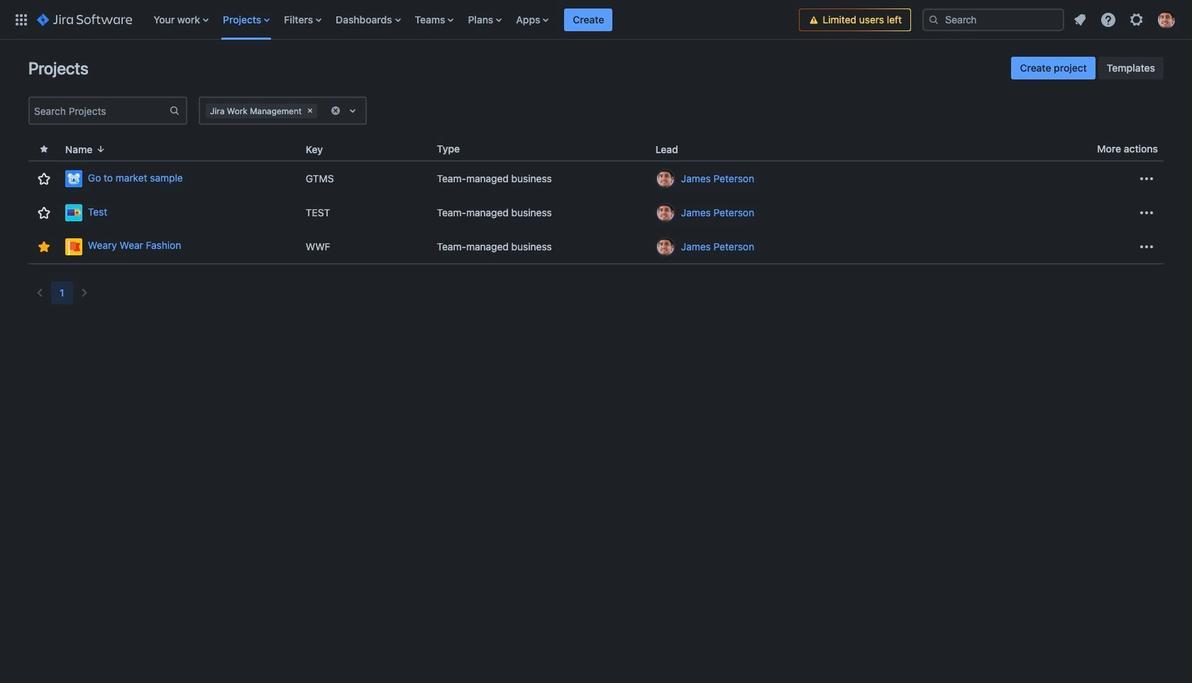 Task type: locate. For each thing, give the bounding box(es) containing it.
primary element
[[9, 0, 800, 39]]

None search field
[[923, 8, 1065, 31]]

banner
[[0, 0, 1192, 40]]

star go to market sample image
[[35, 170, 52, 187]]

your profile and settings image
[[1158, 11, 1175, 28]]

search image
[[928, 14, 940, 25]]

1 vertical spatial more image
[[1138, 238, 1155, 255]]

1 more image from the top
[[1138, 204, 1155, 221]]

more image
[[1138, 204, 1155, 221], [1138, 238, 1155, 255]]

jira software image
[[37, 11, 132, 28], [37, 11, 132, 28]]

list item
[[565, 0, 613, 39]]

0 vertical spatial more image
[[1138, 204, 1155, 221]]

open image
[[344, 102, 361, 119]]

group
[[1012, 57, 1164, 79]]

list
[[146, 0, 800, 39], [1067, 7, 1184, 32]]



Task type: describe. For each thing, give the bounding box(es) containing it.
2 more image from the top
[[1138, 238, 1155, 255]]

appswitcher icon image
[[13, 11, 30, 28]]

1 horizontal spatial list
[[1067, 7, 1184, 32]]

star weary wear fashion image
[[35, 238, 52, 255]]

Search Projects text field
[[30, 101, 169, 121]]

star test image
[[35, 204, 52, 221]]

previous image
[[31, 285, 48, 302]]

clear image
[[305, 105, 316, 116]]

0 horizontal spatial list
[[146, 0, 800, 39]]

Search field
[[923, 8, 1065, 31]]

settings image
[[1128, 11, 1146, 28]]

next image
[[76, 285, 93, 302]]

more image
[[1138, 170, 1155, 187]]

clear image
[[330, 105, 341, 116]]

notifications image
[[1072, 11, 1089, 28]]

help image
[[1100, 11, 1117, 28]]



Task type: vqa. For each thing, say whether or not it's contained in the screenshot.
grateful on the right bottom of the page
no



